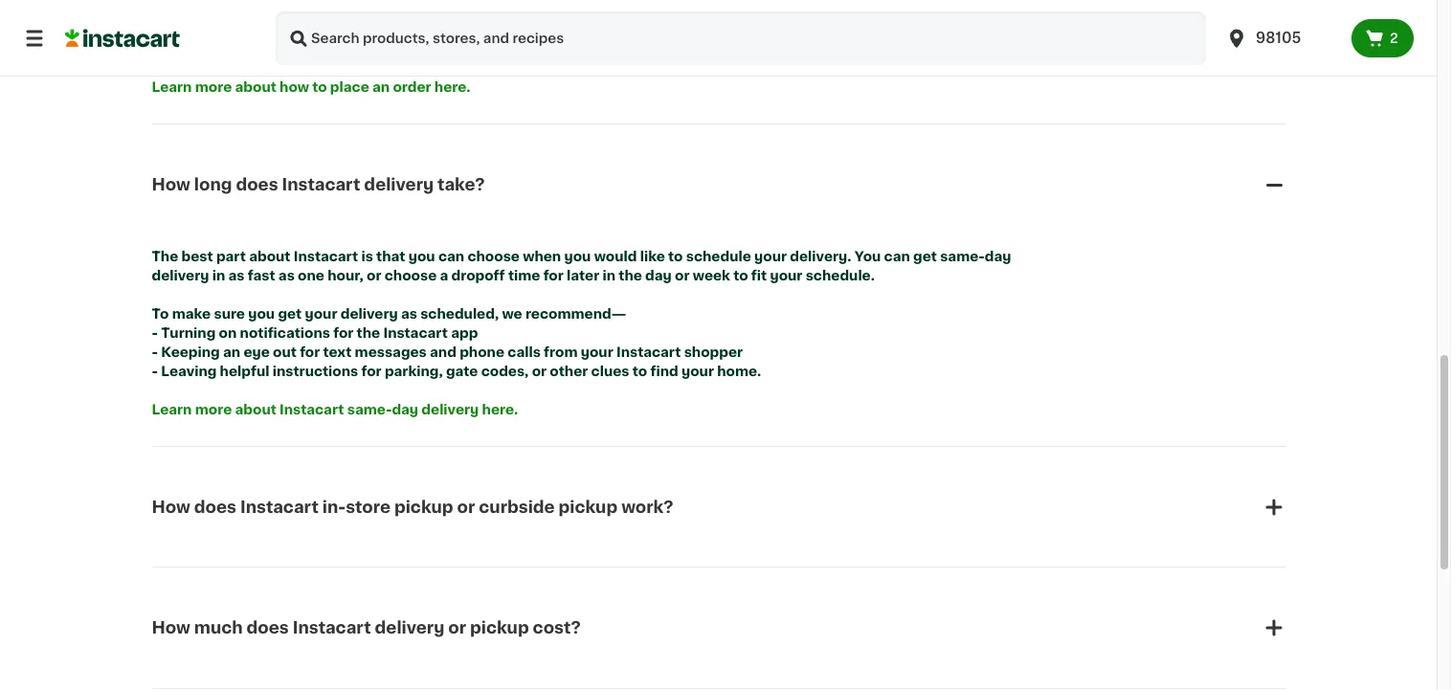 Task type: locate. For each thing, give the bounding box(es) containing it.
the down would
[[619, 269, 642, 282]]

instacart inside "dropdown button"
[[282, 177, 360, 192]]

0 vertical spatial same-
[[940, 250, 985, 263]]

can right you in the right top of the page
[[884, 250, 910, 263]]

None search field
[[276, 11, 1206, 65]]

1 horizontal spatial as
[[278, 269, 295, 282]]

how for how long does instacart delivery take?
[[152, 177, 190, 192]]

-
[[152, 326, 158, 340], [152, 345, 158, 359], [152, 365, 158, 378]]

to
[[152, 307, 169, 321]]

how inside how does instacart in-store pickup or curbside pickup work? dropdown button
[[152, 499, 190, 515]]

1 vertical spatial get
[[278, 307, 302, 321]]

more
[[195, 81, 232, 94], [195, 403, 232, 416]]

day
[[985, 250, 1011, 263], [645, 269, 672, 282], [392, 403, 418, 416]]

1 learn from the top
[[152, 81, 192, 94]]

1 - from the top
[[152, 326, 158, 340]]

1 horizontal spatial the
[[619, 269, 642, 282]]

- left leaving
[[152, 365, 158, 378]]

1 vertical spatial learn
[[152, 403, 192, 416]]

does
[[236, 177, 278, 192], [194, 499, 236, 515], [247, 620, 289, 636]]

as
[[228, 269, 245, 282], [278, 269, 295, 282], [401, 307, 417, 321]]

gate
[[446, 365, 478, 378]]

in down "part"
[[212, 269, 225, 282]]

1 more from the top
[[195, 81, 232, 94]]

pickup
[[394, 499, 453, 515], [559, 499, 618, 515], [470, 620, 529, 636]]

2 vertical spatial -
[[152, 365, 158, 378]]

1 horizontal spatial choose
[[468, 250, 520, 263]]

get
[[913, 250, 937, 263], [278, 307, 302, 321]]

1 vertical spatial same-
[[347, 403, 392, 416]]

0 vertical spatial -
[[152, 326, 158, 340]]

0 vertical spatial here.
[[434, 81, 471, 94]]

get right you in the right top of the page
[[913, 250, 937, 263]]

1 vertical spatial the
[[357, 326, 380, 340]]

learn more about how to place an order here. link
[[152, 81, 471, 94]]

text
[[323, 345, 352, 359]]

to left find
[[633, 365, 647, 378]]

1 vertical spatial -
[[152, 345, 158, 359]]

0 horizontal spatial an
[[223, 345, 240, 359]]

sure
[[214, 307, 245, 321]]

as down "part"
[[228, 269, 245, 282]]

0 horizontal spatial day
[[392, 403, 418, 416]]

for down the when
[[543, 269, 564, 282]]

2 vertical spatial how
[[152, 620, 190, 636]]

0 horizontal spatial choose
[[385, 269, 437, 282]]

an
[[372, 81, 390, 94], [223, 345, 240, 359]]

- down to
[[152, 326, 158, 340]]

same- right you in the right top of the page
[[940, 250, 985, 263]]

the up messages
[[357, 326, 380, 340]]

1 how from the top
[[152, 177, 190, 192]]

0 vertical spatial day
[[985, 250, 1011, 263]]

delivery
[[364, 177, 434, 192], [152, 269, 209, 282], [341, 307, 398, 321], [422, 403, 479, 416], [375, 620, 445, 636]]

0 vertical spatial an
[[372, 81, 390, 94]]

0 vertical spatial how
[[152, 177, 190, 192]]

pickup right the store
[[394, 499, 453, 515]]

0 vertical spatial choose
[[468, 250, 520, 263]]

one
[[298, 269, 324, 282]]

get inside the best part about instacart is that you can choose when you would like to schedule your delivery. you can get same-day delivery in as fast as one hour, or choose a dropoff time for later in the day or week to fit your schedule.
[[913, 250, 937, 263]]

1 vertical spatial how
[[152, 499, 190, 515]]

2 horizontal spatial pickup
[[559, 499, 618, 515]]

0 vertical spatial learn
[[152, 81, 192, 94]]

1 in from the left
[[212, 269, 225, 282]]

does inside how does instacart in-store pickup or curbside pickup work? dropdown button
[[194, 499, 236, 515]]

delivery inside "dropdown button"
[[364, 177, 434, 192]]

your up clues
[[581, 345, 613, 359]]

about for how
[[235, 81, 276, 94]]

how inside how long does instacart delivery take? "dropdown button"
[[152, 177, 190, 192]]

does inside how much does instacart delivery or pickup cost? dropdown button
[[247, 620, 289, 636]]

1 horizontal spatial in
[[603, 269, 616, 282]]

0 vertical spatial get
[[913, 250, 937, 263]]

to right like
[[668, 250, 683, 263]]

leaving
[[161, 365, 217, 378]]

schedule
[[686, 250, 751, 263]]

notifications
[[240, 326, 330, 340]]

choose down that
[[385, 269, 437, 282]]

0 horizontal spatial get
[[278, 307, 302, 321]]

scheduled,
[[420, 307, 499, 321]]

can up "a"
[[438, 250, 464, 263]]

more left the how
[[195, 81, 232, 94]]

2 button
[[1352, 19, 1414, 57]]

phone
[[460, 345, 505, 359]]

dropoff
[[451, 269, 505, 282]]

order
[[393, 81, 431, 94]]

more for learn more about how to place an order here.
[[195, 81, 232, 94]]

about down helpful
[[235, 403, 276, 416]]

pickup left cost?
[[470, 620, 529, 636]]

a
[[440, 269, 448, 282]]

you up later
[[564, 250, 591, 263]]

you up notifications
[[248, 307, 275, 321]]

0 vertical spatial does
[[236, 177, 278, 192]]

0 vertical spatial about
[[235, 81, 276, 94]]

0 horizontal spatial the
[[357, 326, 380, 340]]

get inside to make sure you get your delivery as scheduled, we recommend— - turning on notifications for the instacart app - keeping an eye out for text messages and phone calls from your instacart shopper - leaving helpful instructions for parking, gate codes, or other clues to find your home.
[[278, 307, 302, 321]]

you right that
[[408, 250, 435, 263]]

an down on
[[223, 345, 240, 359]]

for inside the best part about instacart is that you can choose when you would like to schedule your delivery. you can get same-day delivery in as fast as one hour, or choose a dropoff time for later in the day or week to fit your schedule.
[[543, 269, 564, 282]]

2 vertical spatial day
[[392, 403, 418, 416]]

1 vertical spatial more
[[195, 403, 232, 416]]

eye
[[244, 345, 270, 359]]

home.
[[717, 365, 761, 378]]

instacart
[[282, 177, 360, 192], [294, 250, 358, 263], [383, 326, 448, 340], [617, 345, 681, 359], [280, 403, 344, 416], [240, 499, 319, 515], [293, 620, 371, 636]]

learn down leaving
[[152, 403, 192, 416]]

as left one
[[278, 269, 295, 282]]

messages
[[355, 345, 427, 359]]

1 vertical spatial an
[[223, 345, 240, 359]]

learn down instacart logo
[[152, 81, 192, 94]]

to right the how
[[312, 81, 327, 94]]

here.
[[434, 81, 471, 94], [482, 403, 518, 416]]

here. down codes,
[[482, 403, 518, 416]]

an left order
[[372, 81, 390, 94]]

as up messages
[[401, 307, 417, 321]]

2 horizontal spatial you
[[564, 250, 591, 263]]

for
[[543, 269, 564, 282], [333, 326, 354, 340], [300, 345, 320, 359], [361, 365, 382, 378]]

you
[[408, 250, 435, 263], [564, 250, 591, 263], [248, 307, 275, 321]]

pickup left work?
[[559, 499, 618, 515]]

1 horizontal spatial get
[[913, 250, 937, 263]]

1 horizontal spatial you
[[408, 250, 435, 263]]

2 vertical spatial does
[[247, 620, 289, 636]]

2 vertical spatial about
[[235, 403, 276, 416]]

the best part about instacart is that you can choose when you would like to schedule your delivery. you can get same-day delivery in as fast as one hour, or choose a dropoff time for later in the day or week to fit your schedule.
[[152, 250, 1015, 282]]

2 more from the top
[[195, 403, 232, 416]]

1 vertical spatial does
[[194, 499, 236, 515]]

or
[[367, 269, 381, 282], [675, 269, 690, 282], [532, 365, 547, 378], [457, 499, 475, 515], [448, 620, 466, 636]]

choose up dropoff
[[468, 250, 520, 263]]

0 horizontal spatial in
[[212, 269, 225, 282]]

does inside how long does instacart delivery take? "dropdown button"
[[236, 177, 278, 192]]

choose
[[468, 250, 520, 263], [385, 269, 437, 282]]

cost?
[[533, 620, 581, 636]]

is
[[361, 250, 373, 263]]

0 horizontal spatial can
[[438, 250, 464, 263]]

1 vertical spatial about
[[249, 250, 291, 263]]

1 vertical spatial choose
[[385, 269, 437, 282]]

from
[[544, 345, 578, 359]]

2 horizontal spatial as
[[401, 307, 417, 321]]

0 vertical spatial more
[[195, 81, 232, 94]]

about
[[235, 81, 276, 94], [249, 250, 291, 263], [235, 403, 276, 416]]

3 how from the top
[[152, 620, 190, 636]]

or inside to make sure you get your delivery as scheduled, we recommend— - turning on notifications for the instacart app - keeping an eye out for text messages and phone calls from your instacart shopper - leaving helpful instructions for parking, gate codes, or other clues to find your home.
[[532, 365, 547, 378]]

parking,
[[385, 365, 443, 378]]

about up fast
[[249, 250, 291, 263]]

get up notifications
[[278, 307, 302, 321]]

98105 button
[[1214, 11, 1352, 65], [1225, 11, 1340, 65]]

here. right order
[[434, 81, 471, 94]]

Search field
[[276, 11, 1206, 65]]

more down leaving
[[195, 403, 232, 416]]

2 learn from the top
[[152, 403, 192, 416]]

1 horizontal spatial here.
[[482, 403, 518, 416]]

2 how from the top
[[152, 499, 190, 515]]

2 horizontal spatial day
[[985, 250, 1011, 263]]

- left keeping
[[152, 345, 158, 359]]

1 horizontal spatial can
[[884, 250, 910, 263]]

turning
[[161, 326, 216, 340]]

3 - from the top
[[152, 365, 158, 378]]

on
[[219, 326, 237, 340]]

your
[[754, 250, 787, 263], [770, 269, 803, 282], [305, 307, 337, 321], [581, 345, 613, 359], [682, 365, 714, 378]]

the
[[152, 250, 178, 263]]

same- inside the best part about instacart is that you can choose when you would like to schedule your delivery. you can get same-day delivery in as fast as one hour, or choose a dropoff time for later in the day or week to fit your schedule.
[[940, 250, 985, 263]]

hour,
[[328, 269, 364, 282]]

same- down parking, at bottom
[[347, 403, 392, 416]]

1 horizontal spatial same-
[[940, 250, 985, 263]]

1 can from the left
[[438, 250, 464, 263]]

delivery inside to make sure you get your delivery as scheduled, we recommend— - turning on notifications for the instacart app - keeping an eye out for text messages and phone calls from your instacart shopper - leaving helpful instructions for parking, gate codes, or other clues to find your home.
[[341, 307, 398, 321]]

how long does instacart delivery take?
[[152, 177, 485, 192]]

how
[[152, 177, 190, 192], [152, 499, 190, 515], [152, 620, 190, 636]]

1 horizontal spatial pickup
[[470, 620, 529, 636]]

same-
[[940, 250, 985, 263], [347, 403, 392, 416]]

0 horizontal spatial you
[[248, 307, 275, 321]]

learn
[[152, 81, 192, 94], [152, 403, 192, 416]]

1 vertical spatial day
[[645, 269, 672, 282]]

to
[[312, 81, 327, 94], [668, 250, 683, 263], [733, 269, 748, 282], [633, 365, 647, 378]]

about left the how
[[235, 81, 276, 94]]

in
[[212, 269, 225, 282], [603, 269, 616, 282]]

app
[[451, 326, 478, 340]]

your down one
[[305, 307, 337, 321]]

0 horizontal spatial same-
[[347, 403, 392, 416]]

in down would
[[603, 269, 616, 282]]

can
[[438, 250, 464, 263], [884, 250, 910, 263]]

the
[[619, 269, 642, 282], [357, 326, 380, 340]]

0 vertical spatial the
[[619, 269, 642, 282]]

how inside how much does instacart delivery or pickup cost? dropdown button
[[152, 620, 190, 636]]

work?
[[621, 499, 674, 515]]

1 vertical spatial here.
[[482, 403, 518, 416]]

0 horizontal spatial as
[[228, 269, 245, 282]]

does for long
[[236, 177, 278, 192]]

to left fit
[[733, 269, 748, 282]]



Task type: describe. For each thing, give the bounding box(es) containing it.
2 - from the top
[[152, 345, 158, 359]]

or inside how does instacart in-store pickup or curbside pickup work? dropdown button
[[457, 499, 475, 515]]

your down shopper
[[682, 365, 714, 378]]

pickup inside how much does instacart delivery or pickup cost? dropdown button
[[470, 620, 529, 636]]

find
[[650, 365, 678, 378]]

for up instructions at the left of the page
[[300, 345, 320, 359]]

best
[[181, 250, 213, 263]]

part
[[216, 250, 246, 263]]

your up fit
[[754, 250, 787, 263]]

the inside the best part about instacart is that you can choose when you would like to schedule your delivery. you can get same-day delivery in as fast as one hour, or choose a dropoff time for later in the day or week to fit your schedule.
[[619, 269, 642, 282]]

how does instacart in-store pickup or curbside pickup work? button
[[152, 472, 1285, 541]]

the inside to make sure you get your delivery as scheduled, we recommend— - turning on notifications for the instacart app - keeping an eye out for text messages and phone calls from your instacart shopper - leaving helpful instructions for parking, gate codes, or other clues to find your home.
[[357, 326, 380, 340]]

fast
[[248, 269, 275, 282]]

you
[[855, 250, 881, 263]]

for up text
[[333, 326, 354, 340]]

an inside to make sure you get your delivery as scheduled, we recommend— - turning on notifications for the instacart app - keeping an eye out for text messages and phone calls from your instacart shopper - leaving helpful instructions for parking, gate codes, or other clues to find your home.
[[223, 345, 240, 359]]

does for much
[[247, 620, 289, 636]]

recommend—
[[525, 307, 626, 321]]

to make sure you get your delivery as scheduled, we recommend— - turning on notifications for the instacart app - keeping an eye out for text messages and phone calls from your instacart shopper - leaving helpful instructions for parking, gate codes, or other clues to find your home.
[[152, 307, 761, 378]]

2
[[1390, 32, 1399, 45]]

instacart logo image
[[65, 27, 180, 50]]

how long does instacart delivery take? button
[[152, 150, 1285, 219]]

and
[[430, 345, 457, 359]]

delivery inside dropdown button
[[375, 620, 445, 636]]

take?
[[438, 177, 485, 192]]

learn for learn more about instacart same-day delivery here.
[[152, 403, 192, 416]]

out
[[273, 345, 297, 359]]

instructions
[[273, 365, 358, 378]]

to inside to make sure you get your delivery as scheduled, we recommend— - turning on notifications for the instacart app - keeping an eye out for text messages and phone calls from your instacart shopper - leaving helpful instructions for parking, gate codes, or other clues to find your home.
[[633, 365, 647, 378]]

learn for learn more about how to place an order here.
[[152, 81, 192, 94]]

as inside to make sure you get your delivery as scheduled, we recommend— - turning on notifications for the instacart app - keeping an eye out for text messages and phone calls from your instacart shopper - leaving helpful instructions for parking, gate codes, or other clues to find your home.
[[401, 307, 417, 321]]

your right fit
[[770, 269, 803, 282]]

long
[[194, 177, 232, 192]]

fit
[[751, 269, 767, 282]]

learn more about instacart same-day delivery here.
[[152, 403, 518, 416]]

more for learn more about instacart same-day delivery here.
[[195, 403, 232, 416]]

1 horizontal spatial day
[[645, 269, 672, 282]]

place
[[330, 81, 369, 94]]

when
[[523, 250, 561, 263]]

0 horizontal spatial pickup
[[394, 499, 453, 515]]

schedule.
[[806, 269, 875, 282]]

2 98105 button from the left
[[1225, 11, 1340, 65]]

learn more about instacart same-day delivery here. link
[[152, 403, 518, 416]]

how much does instacart delivery or pickup cost?
[[152, 620, 581, 636]]

how much does instacart delivery or pickup cost? button
[[152, 593, 1285, 662]]

about for instacart
[[235, 403, 276, 416]]

learn more about how to place an order here.
[[152, 81, 471, 94]]

how does instacart in-store pickup or curbside pickup work?
[[152, 499, 674, 515]]

you inside to make sure you get your delivery as scheduled, we recommend— - turning on notifications for the instacart app - keeping an eye out for text messages and phone calls from your instacart shopper - leaving helpful instructions for parking, gate codes, or other clues to find your home.
[[248, 307, 275, 321]]

clues
[[591, 365, 629, 378]]

1 98105 button from the left
[[1214, 11, 1352, 65]]

much
[[194, 620, 243, 636]]

2 in from the left
[[603, 269, 616, 282]]

later
[[567, 269, 599, 282]]

2 can from the left
[[884, 250, 910, 263]]

we
[[502, 307, 522, 321]]

store
[[346, 499, 391, 515]]

instacart inside the best part about instacart is that you can choose when you would like to schedule your delivery. you can get same-day delivery in as fast as one hour, or choose a dropoff time for later in the day or week to fit your schedule.
[[294, 250, 358, 263]]

time
[[508, 269, 540, 282]]

calls
[[508, 345, 541, 359]]

how for how much does instacart delivery or pickup cost?
[[152, 620, 190, 636]]

keeping
[[161, 345, 220, 359]]

would
[[594, 250, 637, 263]]

0 horizontal spatial here.
[[434, 81, 471, 94]]

in-
[[322, 499, 346, 515]]

1 horizontal spatial an
[[372, 81, 390, 94]]

about inside the best part about instacart is that you can choose when you would like to schedule your delivery. you can get same-day delivery in as fast as one hour, or choose a dropoff time for later in the day or week to fit your schedule.
[[249, 250, 291, 263]]

how
[[280, 81, 309, 94]]

delivery inside the best part about instacart is that you can choose when you would like to schedule your delivery. you can get same-day delivery in as fast as one hour, or choose a dropoff time for later in the day or week to fit your schedule.
[[152, 269, 209, 282]]

curbside
[[479, 499, 555, 515]]

make
[[172, 307, 211, 321]]

that
[[376, 250, 405, 263]]

for down messages
[[361, 365, 382, 378]]

other
[[550, 365, 588, 378]]

like
[[640, 250, 665, 263]]

how for how does instacart in-store pickup or curbside pickup work?
[[152, 499, 190, 515]]

shopper
[[684, 345, 743, 359]]

delivery.
[[790, 250, 852, 263]]

codes,
[[481, 365, 529, 378]]

week
[[693, 269, 730, 282]]

or inside how much does instacart delivery or pickup cost? dropdown button
[[448, 620, 466, 636]]

98105
[[1256, 31, 1301, 45]]

helpful
[[220, 365, 269, 378]]



Task type: vqa. For each thing, say whether or not it's contained in the screenshot.
from
yes



